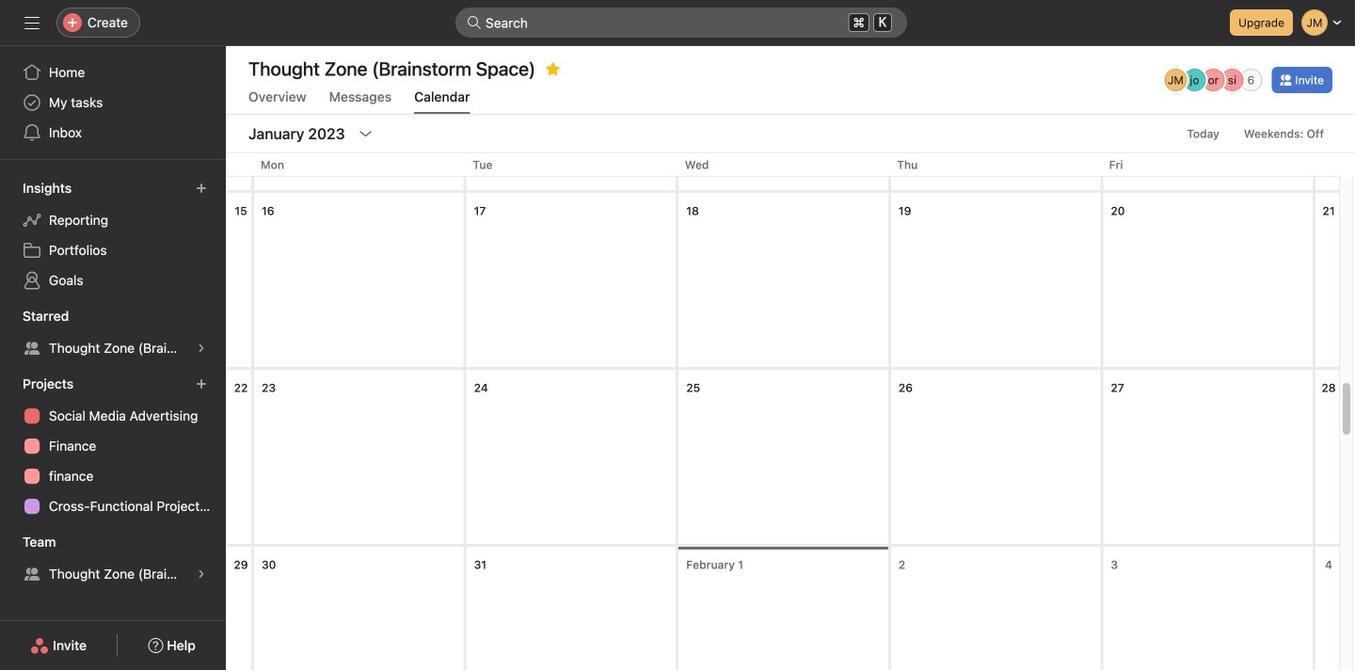 Task type: locate. For each thing, give the bounding box(es) containing it.
see details, thought zone (brainstorm space) image
[[196, 343, 207, 354], [196, 569, 207, 580]]

see details, thought zone (brainstorm space) image inside teams element
[[196, 569, 207, 580]]

teams element
[[0, 525, 226, 593]]

remove from starred image
[[545, 61, 560, 76]]

prominent image
[[467, 15, 482, 30]]

insights element
[[0, 171, 226, 299]]

1 see details, thought zone (brainstorm space) image from the top
[[196, 343, 207, 354]]

see details, thought zone (brainstorm space) image for starred element
[[196, 343, 207, 354]]

2 see details, thought zone (brainstorm space) image from the top
[[196, 569, 207, 580]]

1 vertical spatial see details, thought zone (brainstorm space) image
[[196, 569, 207, 580]]

0 vertical spatial see details, thought zone (brainstorm space) image
[[196, 343, 207, 354]]

see details, thought zone (brainstorm space) image for teams element
[[196, 569, 207, 580]]

see details, thought zone (brainstorm space) image inside starred element
[[196, 343, 207, 354]]

None field
[[456, 8, 908, 38]]



Task type: describe. For each thing, give the bounding box(es) containing it.
starred element
[[0, 299, 226, 367]]

projects element
[[0, 367, 226, 525]]

global element
[[0, 46, 226, 159]]

new project or portfolio image
[[196, 379, 207, 390]]

new insights image
[[196, 183, 207, 194]]

hide sidebar image
[[24, 15, 40, 30]]

pick month image
[[358, 126, 373, 141]]

Search tasks, projects, and more text field
[[456, 8, 908, 38]]



Task type: vqa. For each thing, say whether or not it's contained in the screenshot.
the topmost 4 SUBTASKS ICON
no



